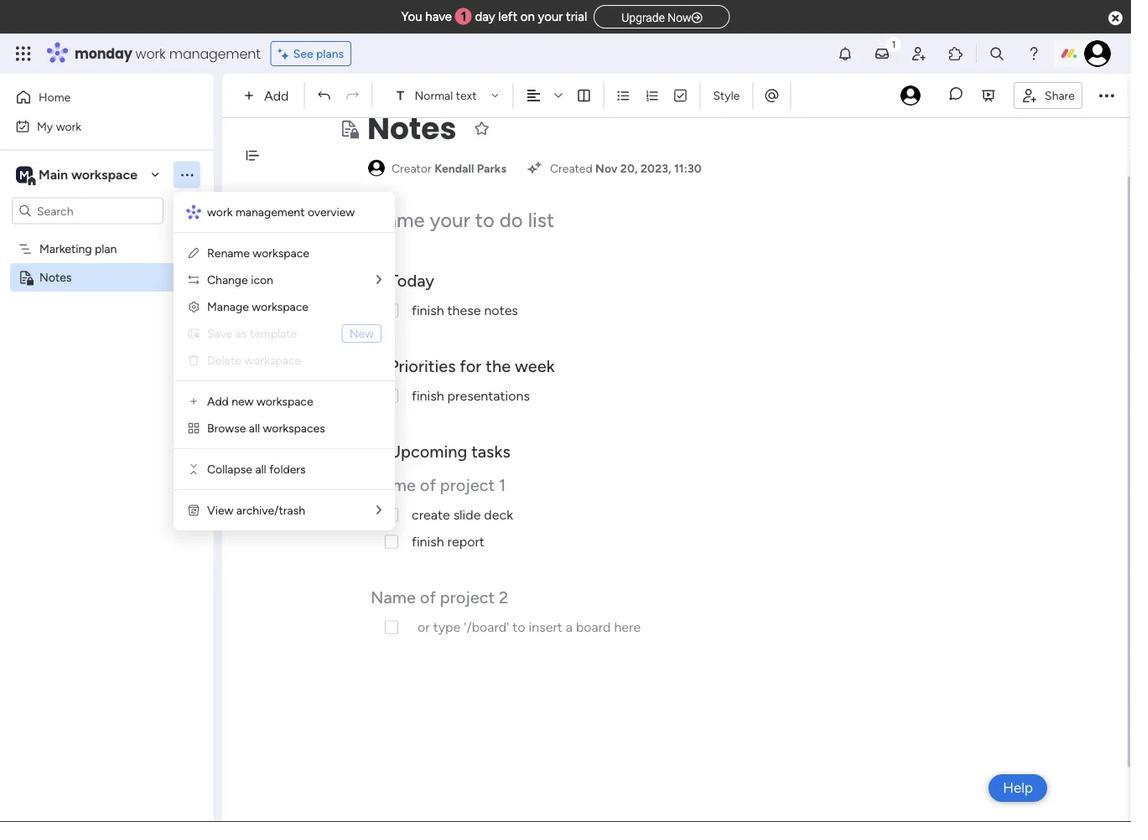 Task type: locate. For each thing, give the bounding box(es) containing it.
0 vertical spatial all
[[249, 421, 260, 436]]

on
[[521, 9, 535, 24]]

see plans
[[293, 47, 344, 61]]

list box
[[0, 231, 214, 518]]

✨ priorities for the week
[[368, 356, 555, 376]]

create
[[412, 507, 450, 523]]

day
[[475, 9, 495, 24]]

folders
[[269, 463, 306, 477]]

now
[[668, 10, 692, 24]]

creator
[[392, 161, 432, 175]]

view archive/trash
[[207, 504, 305, 518]]

📂 today
[[368, 270, 439, 291]]

menu containing work management overview
[[174, 192, 395, 531]]

work right my
[[56, 119, 81, 133]]

notes down normal
[[367, 107, 457, 150]]

finish presentations
[[412, 388, 530, 404]]

2 vertical spatial finish
[[412, 534, 444, 550]]

save
[[207, 327, 233, 341]]

Search in workspace field
[[35, 201, 140, 221]]

m
[[19, 168, 29, 182]]

all left folders
[[255, 463, 266, 477]]

my
[[37, 119, 53, 133]]

1 vertical spatial add
[[207, 395, 229, 409]]

1 horizontal spatial notes
[[367, 107, 457, 150]]

workspace for delete workspace
[[244, 353, 301, 368]]

home button
[[10, 84, 180, 111]]

2 finish from the top
[[412, 388, 444, 404]]

0 vertical spatial management
[[169, 44, 261, 63]]

your
[[538, 9, 563, 24]]

create slide deck
[[412, 507, 513, 523]]

work up the rename
[[207, 205, 233, 219]]

3 finish from the top
[[412, 534, 444, 550]]

service icon image
[[187, 327, 200, 340]]

workspace up workspaces
[[257, 395, 313, 409]]

search everything image
[[989, 45, 1006, 62]]

overview
[[308, 205, 355, 219]]

menu item
[[187, 324, 382, 344]]

kendall
[[435, 161, 474, 175]]

1 horizontal spatial add
[[264, 88, 289, 104]]

workspace down template
[[244, 353, 301, 368]]

option
[[0, 234, 214, 237]]

work
[[135, 44, 166, 63], [56, 119, 81, 133], [207, 205, 233, 219]]

tasks
[[471, 442, 511, 462]]

finish down priorities
[[412, 388, 444, 404]]

new
[[349, 327, 374, 341]]

management
[[169, 44, 261, 63], [236, 205, 305, 219]]

1 vertical spatial all
[[255, 463, 266, 477]]

trial
[[566, 9, 587, 24]]

notes right private board image
[[39, 270, 72, 285]]

✨
[[368, 356, 385, 376]]

created nov 20, 2023, 11:30
[[550, 161, 702, 175]]

add right add new workspace icon
[[207, 395, 229, 409]]

manage
[[207, 300, 249, 314]]

menu image
[[342, 535, 354, 548]]

numbered list image
[[644, 88, 660, 103]]

template
[[250, 327, 297, 341]]

0 horizontal spatial add
[[207, 395, 229, 409]]

0 vertical spatial notes
[[367, 107, 457, 150]]

delete workspace menu item
[[187, 351, 382, 371]]

1 image
[[886, 34, 902, 53]]

2 horizontal spatial work
[[207, 205, 233, 219]]

workspace
[[71, 167, 138, 183], [253, 246, 309, 260], [252, 300, 308, 314], [244, 353, 301, 368], [257, 395, 313, 409]]

dapulse rightstroke image
[[692, 11, 702, 24]]

notifications image
[[837, 45, 854, 62]]

work inside 'my work' button
[[56, 119, 81, 133]]

1 finish from the top
[[412, 303, 444, 319]]

0 vertical spatial work
[[135, 44, 166, 63]]

1 vertical spatial finish
[[412, 388, 444, 404]]

browse all workspaces
[[207, 421, 325, 436]]

workspace up template
[[252, 300, 308, 314]]

select product image
[[15, 45, 32, 62]]

1 vertical spatial work
[[56, 119, 81, 133]]

add to favorites image
[[473, 120, 490, 137]]

all for browse
[[249, 421, 260, 436]]

finish these notes
[[412, 303, 518, 319]]

add inside popup button
[[264, 88, 289, 104]]

workspace up "search in workspace" field
[[71, 167, 138, 183]]

finish down the today
[[412, 303, 444, 319]]

notes inside field
[[367, 107, 457, 150]]

work right monday
[[135, 44, 166, 63]]

2 vertical spatial work
[[207, 205, 233, 219]]

menu item containing save as template
[[187, 324, 382, 344]]

private board image
[[18, 270, 34, 286]]

1 vertical spatial management
[[236, 205, 305, 219]]

all
[[249, 421, 260, 436], [255, 463, 266, 477]]

management up the rename workspace
[[236, 205, 305, 219]]

list box containing marketing plan
[[0, 231, 214, 518]]

notes
[[484, 303, 518, 319]]

archive/trash
[[236, 504, 305, 518]]

view archive/trash image
[[187, 504, 200, 517]]

these
[[447, 303, 481, 319]]

menu
[[174, 192, 395, 531]]

the
[[486, 356, 511, 376]]

1
[[461, 9, 467, 24]]

layout image
[[577, 88, 592, 103]]

add new workspace image
[[187, 395, 200, 408]]

0 vertical spatial finish
[[412, 303, 444, 319]]

help image
[[1026, 45, 1042, 62]]

add for add new workspace
[[207, 395, 229, 409]]

style
[[713, 88, 740, 103]]

collapse all folders
[[207, 463, 306, 477]]

finish down create
[[412, 534, 444, 550]]

0 horizontal spatial work
[[56, 119, 81, 133]]

1 vertical spatial notes
[[39, 270, 72, 285]]

week
[[515, 356, 555, 376]]

plan
[[95, 242, 117, 256]]

notes
[[367, 107, 457, 150], [39, 270, 72, 285]]

finish for finish presentations
[[412, 388, 444, 404]]

work for monday
[[135, 44, 166, 63]]

help
[[1003, 780, 1033, 797]]

workspace for rename workspace
[[253, 246, 309, 260]]

change
[[207, 273, 248, 287]]

📂
[[368, 270, 385, 291]]

add for add
[[264, 88, 289, 104]]

checklist image
[[673, 88, 688, 103]]

v2 ellipsis image
[[1099, 85, 1115, 107]]

upgrade
[[622, 10, 665, 24]]

add
[[264, 88, 289, 104], [207, 395, 229, 409]]

delete
[[207, 353, 241, 368]]

1 horizontal spatial work
[[135, 44, 166, 63]]

all down add new workspace at the top of page
[[249, 421, 260, 436]]

monday
[[75, 44, 132, 63]]

0 vertical spatial add
[[264, 88, 289, 104]]

rename
[[207, 246, 250, 260]]

finish report
[[412, 534, 485, 550]]

finish
[[412, 303, 444, 319], [412, 388, 444, 404], [412, 534, 444, 550]]

add button
[[237, 82, 299, 109]]

0 horizontal spatial notes
[[39, 270, 72, 285]]

list arrow image
[[377, 504, 382, 517]]

management up add popup button at left top
[[169, 44, 261, 63]]

workspace inside menu item
[[244, 353, 301, 368]]

workspace options image
[[179, 166, 195, 183]]

add left undo ⌘+z image
[[264, 88, 289, 104]]

workspace up 'icon'
[[253, 246, 309, 260]]

icon
[[251, 273, 273, 287]]

workspace for manage workspace
[[252, 300, 308, 314]]

delete workspace image
[[187, 354, 200, 367]]



Task type: describe. For each thing, give the bounding box(es) containing it.
see
[[293, 47, 313, 61]]

marketing plan
[[39, 242, 117, 256]]

finish for finish report
[[412, 534, 444, 550]]

normal
[[415, 88, 453, 103]]

Notes field
[[363, 107, 461, 151]]

see plans button
[[271, 41, 352, 66]]

as
[[236, 327, 247, 341]]

manage workspace
[[207, 300, 308, 314]]

help button
[[989, 775, 1047, 803]]

delete workspace
[[207, 353, 301, 368]]

11:30
[[674, 161, 702, 175]]

change icon image
[[187, 273, 200, 287]]

my work button
[[10, 113, 180, 140]]

add new workspace
[[207, 395, 313, 409]]

finish for finish these notes
[[412, 303, 444, 319]]

workspace for main workspace
[[71, 167, 138, 183]]

all for collapse
[[255, 463, 266, 477]]

private board image
[[339, 119, 359, 139]]

upcoming
[[389, 442, 467, 462]]

parks
[[477, 161, 506, 175]]

undo ⌘+z image
[[317, 88, 332, 103]]

my work
[[37, 119, 81, 133]]

invite members image
[[911, 45, 928, 62]]

priorities
[[389, 356, 456, 376]]

text
[[456, 88, 477, 103]]

created
[[550, 161, 593, 175]]

upgrade now link
[[594, 5, 730, 28]]

main workspace
[[39, 167, 138, 183]]

apps image
[[948, 45, 964, 62]]

browse
[[207, 421, 246, 436]]

manage workspace image
[[187, 300, 200, 314]]

collapse all folders image
[[187, 463, 200, 476]]

report
[[447, 534, 485, 550]]

home
[[39, 90, 71, 104]]

nov
[[596, 161, 618, 175]]

left
[[498, 9, 517, 24]]

new
[[232, 395, 254, 409]]

📋 upcoming tasks
[[368, 442, 511, 462]]

you have 1 day left on your trial
[[401, 9, 587, 24]]

change icon
[[207, 273, 273, 287]]

work management overview
[[207, 205, 355, 219]]

browse all workspaces image
[[187, 422, 200, 435]]

upgrade now
[[622, 10, 692, 24]]

marketing
[[39, 242, 92, 256]]

rename workspace image
[[187, 247, 200, 260]]

workspace image
[[16, 166, 33, 184]]

2023,
[[641, 161, 671, 175]]

list arrow image
[[377, 274, 382, 286]]

workspaces
[[263, 421, 325, 436]]

workspace selection element
[[16, 165, 140, 187]]

creator kendall parks
[[392, 161, 506, 175]]

collapse
[[207, 463, 252, 477]]

today
[[389, 270, 435, 291]]

slide
[[453, 507, 481, 523]]

share
[[1045, 88, 1075, 103]]

normal text
[[415, 88, 477, 103]]

save as template
[[207, 327, 297, 341]]

monday work management
[[75, 44, 261, 63]]

dapulse close image
[[1109, 10, 1123, 27]]

for
[[460, 356, 482, 376]]

inbox image
[[874, 45, 891, 62]]

deck
[[484, 507, 513, 523]]

main
[[39, 167, 68, 183]]

have
[[425, 9, 452, 24]]

you
[[401, 9, 422, 24]]

plans
[[316, 47, 344, 61]]

board activity image
[[901, 86, 921, 106]]

20,
[[620, 161, 638, 175]]

presentations
[[447, 388, 530, 404]]

view
[[207, 504, 233, 518]]

kendall parks image
[[1084, 40, 1111, 67]]

mention image
[[764, 87, 780, 104]]

📋
[[368, 442, 385, 462]]

style button
[[706, 81, 748, 110]]

share button
[[1014, 82, 1083, 109]]

bulleted list image
[[616, 88, 631, 103]]

rename workspace
[[207, 246, 309, 260]]

work for my
[[56, 119, 81, 133]]



Task type: vqa. For each thing, say whether or not it's contained in the screenshot.
teammates
no



